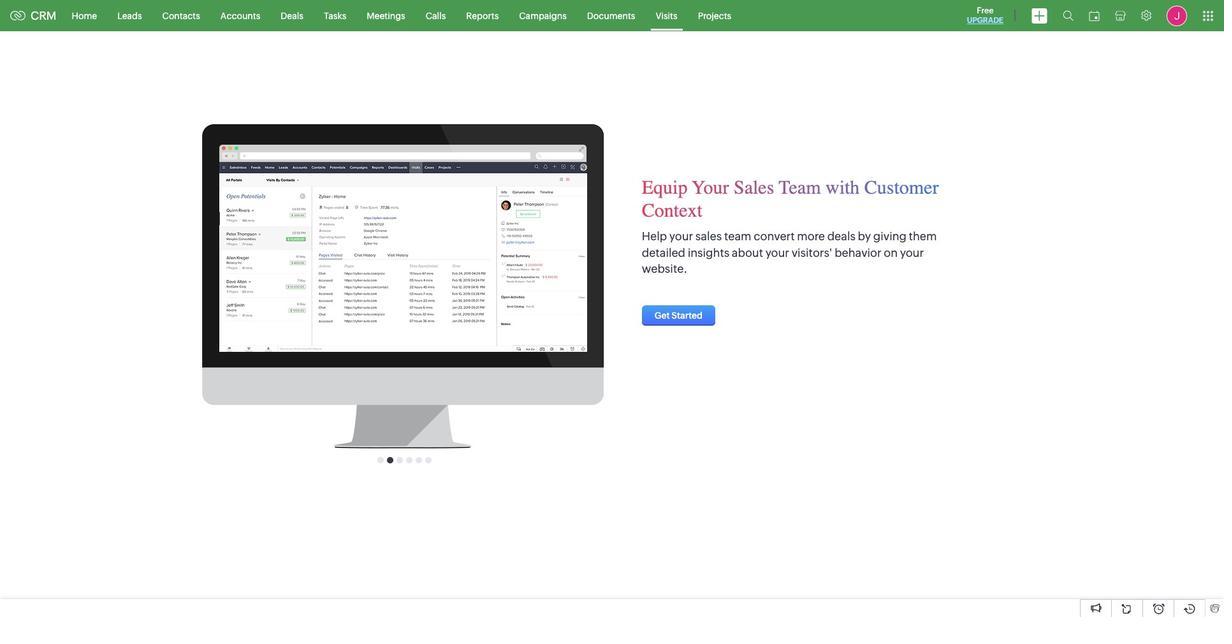 Task type: describe. For each thing, give the bounding box(es) containing it.
search image
[[1063, 10, 1074, 21]]

them
[[909, 230, 937, 243]]

tasks
[[324, 11, 347, 21]]

help
[[642, 230, 667, 243]]

detailed
[[642, 246, 686, 259]]

get
[[655, 311, 670, 321]]

home
[[72, 11, 97, 21]]

reports link
[[456, 0, 509, 31]]

contacts
[[162, 11, 200, 21]]

0 horizontal spatial your
[[670, 230, 693, 243]]

leads
[[117, 11, 142, 21]]

about
[[732, 246, 763, 259]]

calendar image
[[1089, 11, 1100, 21]]

visitors'
[[792, 246, 833, 259]]

context
[[642, 199, 703, 222]]

equip
[[642, 176, 688, 199]]

with
[[826, 176, 860, 199]]

started
[[672, 311, 703, 321]]

2 horizontal spatial your
[[900, 246, 924, 259]]

profile image
[[1167, 5, 1188, 26]]

convert
[[754, 230, 795, 243]]

calls
[[426, 11, 446, 21]]

create menu element
[[1024, 0, 1056, 31]]

create menu image
[[1032, 8, 1048, 23]]

1 horizontal spatial your
[[766, 246, 790, 259]]

on
[[884, 246, 898, 259]]

website.
[[642, 262, 688, 275]]

equip your sales team with customer context
[[642, 176, 939, 222]]

free upgrade
[[967, 6, 1004, 25]]

accounts link
[[210, 0, 271, 31]]

leads link
[[107, 0, 152, 31]]

campaigns
[[519, 11, 567, 21]]

your
[[692, 176, 729, 199]]

contacts link
[[152, 0, 210, 31]]

free
[[977, 6, 994, 15]]

projects link
[[688, 0, 742, 31]]

home link
[[62, 0, 107, 31]]

upgrade
[[967, 16, 1004, 25]]

documents link
[[577, 0, 646, 31]]

profile element
[[1160, 0, 1195, 31]]

crm link
[[10, 9, 57, 22]]

customer
[[865, 176, 939, 199]]



Task type: vqa. For each thing, say whether or not it's contained in the screenshot.
'Equip'
yes



Task type: locate. For each thing, give the bounding box(es) containing it.
your down convert
[[766, 246, 790, 259]]

giving
[[874, 230, 907, 243]]

get started
[[655, 311, 703, 321]]

tasks link
[[314, 0, 357, 31]]

team
[[724, 230, 752, 243]]

more
[[797, 230, 825, 243]]

calls link
[[416, 0, 456, 31]]

deals
[[828, 230, 856, 243]]

accounts
[[221, 11, 260, 21]]

insights
[[688, 246, 730, 259]]

projects
[[698, 11, 732, 21]]

by
[[858, 230, 871, 243]]

documents
[[587, 11, 636, 21]]

get started button
[[642, 305, 716, 326]]

your up detailed
[[670, 230, 693, 243]]

visits link
[[646, 0, 688, 31]]

deals
[[281, 11, 304, 21]]

help your sales team convert more deals by giving them detailed insights about your visitors' behavior on your website.
[[642, 230, 937, 275]]

campaigns link
[[509, 0, 577, 31]]

crm
[[31, 9, 57, 22]]

team
[[779, 176, 821, 199]]

visits
[[656, 11, 678, 21]]

search element
[[1056, 0, 1082, 31]]

behavior
[[835, 246, 882, 259]]

meetings
[[367, 11, 405, 21]]

deals link
[[271, 0, 314, 31]]

reports
[[466, 11, 499, 21]]

your
[[670, 230, 693, 243], [766, 246, 790, 259], [900, 246, 924, 259]]

meetings link
[[357, 0, 416, 31]]

sales
[[696, 230, 722, 243]]

sales
[[734, 176, 775, 199]]

your down them
[[900, 246, 924, 259]]



